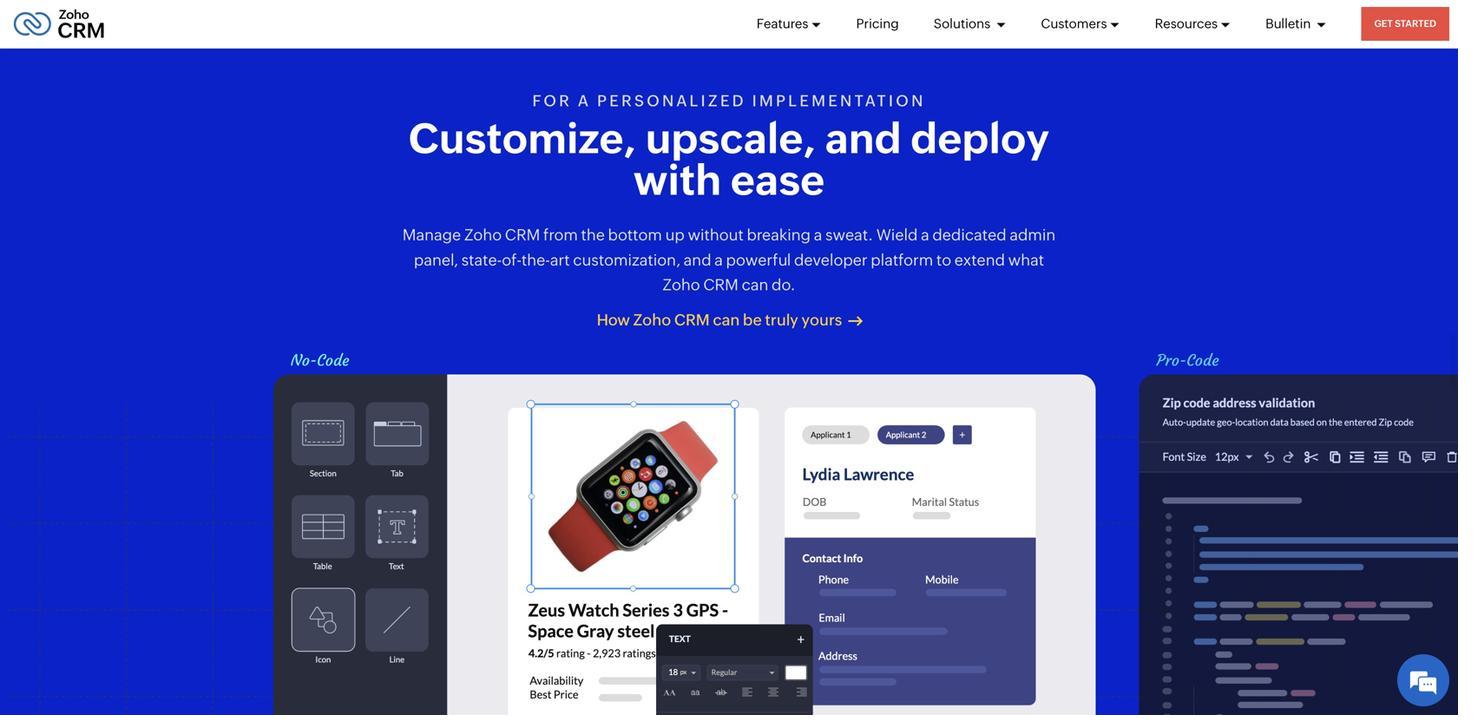 Task type: locate. For each thing, give the bounding box(es) containing it.
for a personalized implementation customize, upscale, and deploy with ease
[[409, 92, 1050, 204]]

2 vertical spatial zoho
[[633, 311, 672, 329]]

art
[[550, 251, 570, 269]]

no-code
[[291, 351, 350, 370]]

code
[[317, 351, 350, 370], [1187, 351, 1220, 370]]

can left be
[[713, 311, 740, 329]]

started
[[1396, 18, 1437, 29]]

1 vertical spatial and
[[684, 251, 712, 269]]

sweat.
[[826, 226, 874, 244]]

1 vertical spatial zoho
[[663, 276, 701, 294]]

resources link
[[1156, 0, 1232, 48]]

and inside from the bottom up without breaking a sweat. wield a dedicated admin panel, state-of-the-art customization, and a powerful developer platform to extend what zoho crm can do.
[[684, 251, 712, 269]]

crm
[[505, 226, 540, 244], [704, 276, 739, 294], [675, 311, 710, 329]]

0 horizontal spatial can
[[713, 311, 740, 329]]

crm up how zoho crm can be truly yours
[[704, 276, 739, 294]]

how zoho crm can be truly yours
[[597, 311, 843, 329]]

zoho for manage
[[464, 226, 502, 244]]

canvas builder image
[[274, 375, 1096, 716]]

pricing
[[857, 16, 899, 31]]

be
[[743, 311, 762, 329]]

platform
[[871, 251, 934, 269]]

solutions link
[[934, 0, 1007, 48]]

solutions
[[934, 16, 994, 31]]

2 code from the left
[[1187, 351, 1220, 370]]

the
[[581, 226, 605, 244]]

a down without
[[715, 251, 723, 269]]

and
[[826, 115, 902, 162], [684, 251, 712, 269]]

and down implementation
[[826, 115, 902, 162]]

1 horizontal spatial can
[[742, 276, 769, 294]]

crm left be
[[675, 311, 710, 329]]

powerful
[[726, 251, 791, 269]]

0 horizontal spatial code
[[317, 351, 350, 370]]

1 vertical spatial crm
[[704, 276, 739, 294]]

0 vertical spatial crm
[[505, 226, 540, 244]]

zoho
[[464, 226, 502, 244], [663, 276, 701, 294], [633, 311, 672, 329]]

zoho right how
[[633, 311, 672, 329]]

a right the wield
[[921, 226, 930, 244]]

0 vertical spatial zoho
[[464, 226, 502, 244]]

crm up of-
[[505, 226, 540, 244]]

what
[[1009, 251, 1045, 269]]

yours
[[802, 311, 843, 329]]

from the bottom up without breaking a sweat. wield a dedicated admin panel, state-of-the-art customization, and a powerful developer platform to extend what zoho crm can do.
[[414, 226, 1056, 294]]

with
[[634, 156, 722, 204]]

breaking
[[747, 226, 811, 244]]

do.
[[772, 276, 796, 294]]

1 vertical spatial can
[[713, 311, 740, 329]]

pricing link
[[857, 0, 899, 48]]

zoho crm logo image
[[13, 5, 105, 43]]

can down powerful
[[742, 276, 769, 294]]

get
[[1375, 18, 1394, 29]]

a up developer
[[814, 226, 823, 244]]

a
[[814, 226, 823, 244], [921, 226, 930, 244], [715, 251, 723, 269]]

1 horizontal spatial code
[[1187, 351, 1220, 370]]

can
[[742, 276, 769, 294], [713, 311, 740, 329]]

2 vertical spatial crm
[[675, 311, 710, 329]]

pro-
[[1157, 351, 1187, 370]]

1 horizontal spatial a
[[814, 226, 823, 244]]

bottom
[[608, 226, 663, 244]]

zoho up state-
[[464, 226, 502, 244]]

the-
[[522, 251, 550, 269]]

zoho down up in the top of the page
[[663, 276, 701, 294]]

code for pro-
[[1187, 351, 1220, 370]]

0 horizontal spatial and
[[684, 251, 712, 269]]

a
[[578, 92, 592, 110]]

get started
[[1375, 18, 1437, 29]]

without
[[688, 226, 744, 244]]

1 code from the left
[[317, 351, 350, 370]]

1 horizontal spatial and
[[826, 115, 902, 162]]

and down without
[[684, 251, 712, 269]]

manage zoho crm
[[403, 226, 540, 244]]

0 vertical spatial can
[[742, 276, 769, 294]]

code for no-
[[317, 351, 350, 370]]

dedicated
[[933, 226, 1007, 244]]

deploy
[[911, 115, 1050, 162]]

for
[[533, 92, 572, 110]]

0 vertical spatial and
[[826, 115, 902, 162]]



Task type: vqa. For each thing, say whether or not it's contained in the screenshot.
bottommost and
yes



Task type: describe. For each thing, give the bounding box(es) containing it.
state-
[[462, 251, 502, 269]]

and inside for a personalized implementation customize, upscale, and deploy with ease
[[826, 115, 902, 162]]

crm for how
[[675, 311, 710, 329]]

wield
[[877, 226, 918, 244]]

customers
[[1041, 16, 1108, 31]]

2 horizontal spatial a
[[921, 226, 930, 244]]

personalized
[[597, 92, 747, 110]]

extend
[[955, 251, 1006, 269]]

ease
[[731, 156, 825, 204]]

from
[[544, 226, 578, 244]]

implementation
[[753, 92, 926, 110]]

panel,
[[414, 251, 458, 269]]

resources
[[1156, 16, 1219, 31]]

features link
[[757, 0, 822, 48]]

developer platform image
[[1140, 375, 1459, 716]]

crm inside from the bottom up without breaking a sweat. wield a dedicated admin panel, state-of-the-art customization, and a powerful developer platform to extend what zoho crm can do.
[[704, 276, 739, 294]]

zoho for how
[[633, 311, 672, 329]]

customize,
[[409, 115, 637, 162]]

zoho inside from the bottom up without breaking a sweat. wield a dedicated admin panel, state-of-the-art customization, and a powerful developer platform to extend what zoho crm can do.
[[663, 276, 701, 294]]

how
[[597, 311, 630, 329]]

to
[[937, 251, 952, 269]]

crm for manage
[[505, 226, 540, 244]]

upscale,
[[646, 115, 816, 162]]

of-
[[502, 251, 522, 269]]

customization,
[[573, 251, 681, 269]]

admin
[[1010, 226, 1056, 244]]

developer
[[795, 251, 868, 269]]

get started link
[[1362, 7, 1450, 41]]

manage
[[403, 226, 461, 244]]

can inside from the bottom up without breaking a sweat. wield a dedicated admin panel, state-of-the-art customization, and a powerful developer platform to extend what zoho crm can do.
[[742, 276, 769, 294]]

truly
[[765, 311, 799, 329]]

pro-code
[[1157, 351, 1220, 370]]

up
[[666, 226, 685, 244]]

no-
[[291, 351, 317, 370]]

0 horizontal spatial a
[[715, 251, 723, 269]]

features
[[757, 16, 809, 31]]

bulletin link
[[1266, 0, 1327, 48]]

bulletin
[[1266, 16, 1314, 31]]



